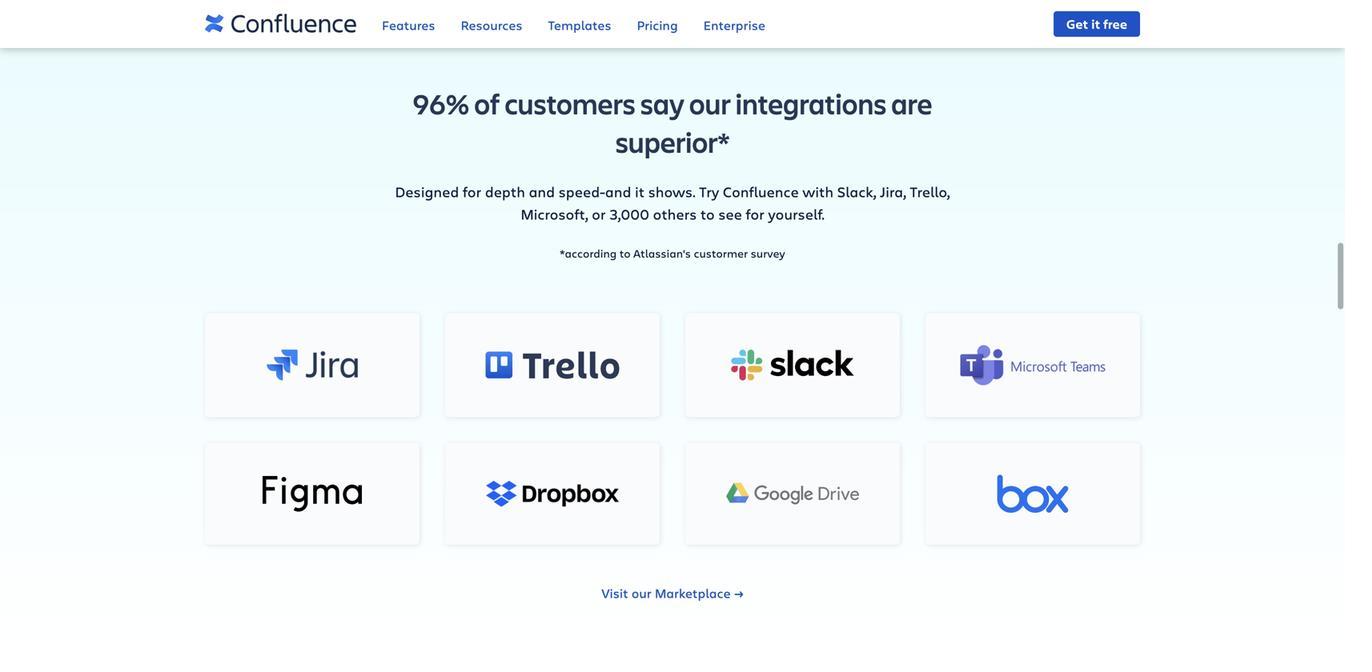 Task type: locate. For each thing, give the bounding box(es) containing it.
0 horizontal spatial for
[[463, 182, 482, 201]]

superior*
[[616, 123, 730, 161]]

to down 'try'
[[701, 205, 715, 224]]

pricing
[[637, 16, 678, 34]]

0 vertical spatial our
[[689, 84, 731, 122]]

1 vertical spatial to
[[620, 246, 631, 261]]

96% of customers say our integrations are superior*
[[413, 84, 933, 161]]

0 horizontal spatial it
[[635, 182, 645, 201]]

for down confluence
[[746, 205, 765, 224]]

templates link
[[548, 6, 612, 47]]

features
[[382, 16, 435, 34]]

0 horizontal spatial our
[[632, 585, 652, 602]]

to right *according
[[620, 246, 631, 261]]

it
[[1092, 15, 1101, 32], [635, 182, 645, 201]]

and up 3,000
[[605, 182, 631, 201]]

atlassian's
[[634, 246, 691, 261]]

1 vertical spatial it
[[635, 182, 645, 201]]

0 vertical spatial for
[[463, 182, 482, 201]]

jira,
[[880, 182, 907, 201]]

and
[[529, 182, 555, 201], [605, 182, 631, 201]]

for left depth
[[463, 182, 482, 201]]

1 horizontal spatial to
[[701, 205, 715, 224]]

speed-
[[559, 182, 605, 201]]

are
[[892, 84, 933, 122]]

google drive logo image
[[726, 484, 859, 505]]

3,000
[[610, 205, 650, 224]]

1 horizontal spatial for
[[746, 205, 765, 224]]

templates
[[548, 16, 612, 34]]

say
[[640, 84, 685, 122]]

our
[[689, 84, 731, 122], [632, 585, 652, 602]]

our right visit at the left bottom of page
[[632, 585, 652, 602]]

designed for depth and speed-and it shows. try confluence with slack, jira, trello, microsoft, or 3,000 others to see for yourself.
[[395, 182, 950, 224]]

marketplace
[[655, 585, 731, 602]]

it right the get
[[1092, 15, 1101, 32]]

0 vertical spatial to
[[701, 205, 715, 224]]

slack logo image
[[731, 350, 855, 381]]

0 horizontal spatial and
[[529, 182, 555, 201]]

box logo image
[[998, 475, 1069, 514]]

1 vertical spatial our
[[632, 585, 652, 602]]

see
[[719, 205, 742, 224]]

dropbox logo image
[[485, 481, 620, 507]]

slack,
[[837, 182, 877, 201]]

and up microsoft,
[[529, 182, 555, 201]]

to
[[701, 205, 715, 224], [620, 246, 631, 261]]

the jira logo which resembles three arrowheads pointing up and to the right. image
[[266, 350, 358, 381]]

96%
[[413, 84, 470, 122]]

it up 3,000
[[635, 182, 645, 201]]

custormer
[[694, 246, 748, 261]]

features link
[[382, 6, 435, 47]]

for
[[463, 182, 482, 201], [746, 205, 765, 224]]

figma logo image
[[263, 477, 362, 512]]

1 horizontal spatial it
[[1092, 15, 1101, 32]]

confluence logo image
[[205, 5, 356, 43]]

visit our marketplace link
[[602, 584, 744, 604]]

integrations
[[736, 84, 887, 122]]

1 horizontal spatial our
[[689, 84, 731, 122]]

microsoft,
[[521, 205, 588, 224]]

1 horizontal spatial and
[[605, 182, 631, 201]]

our right say
[[689, 84, 731, 122]]



Task type: vqa. For each thing, say whether or not it's contained in the screenshot.
out inside the Where applicable under local laws, you may have the right to opt out of certain disclosures of personal information to third parties for targeted advertising, which may be considered a "sale" or "share" of personal information, even if no money is exchanged for that information.  When you visit our site, we place cookies on your browser that collect information. The information collected might relate to you, your preferences, browsing activity, and your device, and this information is used to make the site work as you expect it to and to provide a more personalized web experience. We may also disclose personal information (including through the use of third-party cookies) to third parties for targeting advertising purposes, including to measure, target, and serve advertisements, and for other purposes described in our
no



Task type: describe. For each thing, give the bounding box(es) containing it.
yourself.
[[768, 205, 825, 224]]

depth
[[485, 182, 525, 201]]

get
[[1067, 15, 1089, 32]]

visit
[[602, 585, 628, 602]]

*according to atlassian's custormer survey
[[560, 246, 786, 261]]

pricing link
[[637, 6, 678, 47]]

0 vertical spatial it
[[1092, 15, 1101, 32]]

1 vertical spatial for
[[746, 205, 765, 224]]

to inside designed for depth and speed-and it shows. try confluence with slack, jira, trello, microsoft, or 3,000 others to see for yourself.
[[701, 205, 715, 224]]

microsoft teams logo image
[[961, 346, 1106, 385]]

trello,
[[910, 182, 950, 201]]

our inside 96% of customers say our integrations are superior*
[[689, 84, 731, 122]]

trello logo which resembles a trello board with two columns. image
[[486, 352, 620, 379]]

designed
[[395, 182, 459, 201]]

get it free link
[[1054, 11, 1141, 37]]

enterprise
[[704, 16, 766, 34]]

1 and from the left
[[529, 182, 555, 201]]

get it free
[[1067, 15, 1128, 32]]

confluence
[[723, 182, 799, 201]]

of
[[474, 84, 500, 122]]

customers
[[505, 84, 636, 122]]

resources
[[461, 16, 523, 34]]

with
[[803, 182, 834, 201]]

try
[[699, 182, 719, 201]]

shows.
[[648, 182, 696, 201]]

resources link
[[461, 6, 523, 47]]

others
[[653, 205, 697, 224]]

or
[[592, 205, 606, 224]]

visit our marketplace
[[602, 585, 731, 602]]

survey
[[751, 246, 786, 261]]

enterprise link
[[704, 6, 766, 47]]

0 horizontal spatial to
[[620, 246, 631, 261]]

2 and from the left
[[605, 182, 631, 201]]

free
[[1104, 15, 1128, 32]]

it inside designed for depth and speed-and it shows. try confluence with slack, jira, trello, microsoft, or 3,000 others to see for yourself.
[[635, 182, 645, 201]]

*according
[[560, 246, 617, 261]]



